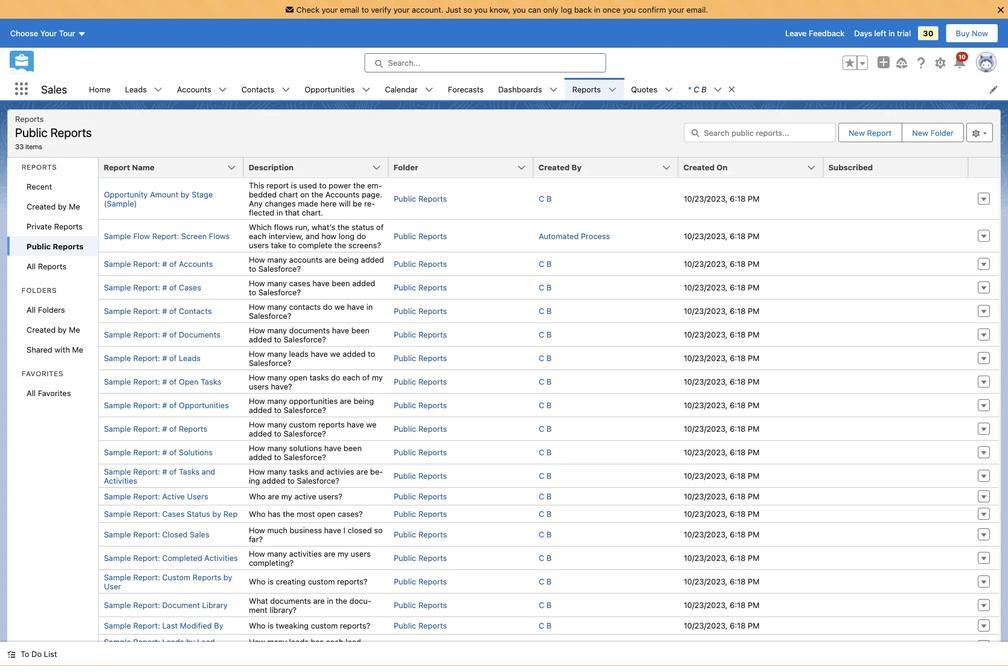 Task type: describe. For each thing, give the bounding box(es) containing it.
document
[[249, 596, 371, 614]]

1 vertical spatial folders
[[38, 305, 65, 314]]

text default image for *
[[714, 86, 722, 94]]

new folder
[[912, 128, 954, 137]]

process
[[581, 231, 610, 240]]

last
[[162, 621, 177, 630]]

on
[[717, 163, 728, 172]]

10/23/2023, for what documents are in the document library?
[[684, 601, 728, 610]]

report name
[[104, 163, 155, 172]]

c b inside cell
[[539, 642, 551, 651]]

opportunity amount by stage (sample) link
[[104, 190, 213, 208]]

how many contacts do we have in salesforce?
[[249, 302, 373, 320]]

c for how many tasks and activies are being added to salesforce?
[[539, 472, 544, 481]]

(sample)
[[104, 199, 137, 208]]

c b link for this report is used to power the embedded chart on the accounts page. any changes made here will be reflected in that chart.
[[539, 194, 551, 203]]

used
[[299, 181, 317, 190]]

report inside report name button
[[104, 163, 130, 172]]

pm for how many tasks and activies are being added to salesforce?
[[748, 472, 759, 481]]

opportunities list item
[[297, 78, 378, 100]]

flow
[[133, 231, 150, 240]]

0 horizontal spatial by
[[214, 621, 223, 630]]

public for who is tweaking custom reports?
[[394, 621, 416, 630]]

reports inside sample report: custom reports by user
[[192, 573, 221, 582]]

are inside how many accounts are being added to salesforce?
[[324, 255, 336, 264]]

buy
[[956, 29, 970, 38]]

many for how many tasks and activies are being added to salesforce?
[[267, 467, 287, 476]]

new folder button
[[902, 123, 964, 142]]

pm for who is creating custom reports?
[[748, 577, 759, 586]]

6:18 for how many activities are my users completing?
[[730, 554, 746, 563]]

shared with me link
[[7, 340, 98, 359]]

c for how many open tasks do each of my users have?
[[539, 377, 544, 386]]

know,
[[490, 5, 511, 14]]

who has the most open cases?
[[249, 510, 363, 519]]

sample for how many leads have we added to salesforce?
[[104, 354, 131, 363]]

all reports link
[[7, 256, 98, 276]]

how many accounts are being added to salesforce?
[[249, 255, 384, 273]]

reports
[[318, 420, 344, 429]]

of inside how many open tasks do each of my users have?
[[362, 373, 370, 382]]

description cell
[[244, 158, 396, 178]]

pm for how many open tasks do each of my users have?
[[748, 377, 759, 386]]

by up private reports
[[58, 202, 67, 211]]

is for creating
[[267, 577, 273, 586]]

power
[[328, 181, 351, 190]]

c b link for how many accounts are being added to salesforce?
[[539, 259, 551, 269]]

opportunities link
[[297, 78, 362, 100]]

choose your tour button
[[10, 24, 87, 43]]

in inside this report is used to power the embedded chart on the accounts page. any changes made here will be reflected in that chart.
[[276, 208, 283, 217]]

10/23/2023, for how many activities are my users completing?
[[684, 554, 728, 563]]

c b for how many activities are my users completing?
[[539, 554, 551, 563]]

opportunities inside what documents are in the document library? grid
[[179, 401, 229, 410]]

sample report: active users
[[104, 492, 208, 501]]

pm for how many leads has each lead source generated for me?
[[748, 642, 759, 651]]

confirm
[[638, 5, 666, 14]]

by left rep
[[212, 510, 221, 519]]

to inside how many cases have been added to salesforce?
[[249, 288, 256, 297]]

1 vertical spatial favorites
[[38, 388, 71, 398]]

the right on
[[311, 190, 323, 199]]

activities
[[289, 549, 322, 558]]

custom
[[162, 573, 190, 582]]

10/23/2023, 6:18 pm for how many activities are my users completing?
[[684, 554, 759, 563]]

users?
[[318, 492, 342, 501]]

completing?
[[249, 558, 293, 567]]

10/23/2023, 6:18 pm for how many custom reports have we added to salesforce?
[[684, 424, 759, 433]]

embedded
[[249, 181, 382, 199]]

documents inside what documents are in the document library?
[[270, 596, 311, 605]]

reports for public reports link for how many contacts do we have in salesforce?
[[418, 307, 447, 316]]

my inside how many open tasks do each of my users have?
[[372, 373, 383, 382]]

added inside how many custom reports have we added to salesforce?
[[249, 429, 272, 438]]

forecasts link
[[441, 78, 491, 100]]

public reports link for this report is used to power the embedded chart on the accounts page. any changes made here will be reflected in that chart.
[[394, 194, 447, 203]]

report: right flow
[[152, 231, 179, 240]]

open inside how many open tasks do each of my users have?
[[289, 373, 307, 382]]

public reports inside "public reports" cell
[[394, 642, 447, 651]]

c b link for who is tweaking custom reports?
[[539, 621, 551, 630]]

just
[[446, 5, 461, 14]]

public reports for how many documents have been added to salesforce?
[[394, 330, 447, 339]]

so inside the how much business have i closed so far?
[[374, 526, 382, 535]]

the inside what documents are in the document library?
[[335, 596, 347, 605]]

public reports for how much business have i closed so far?
[[394, 530, 447, 539]]

1 you from the left
[[474, 5, 488, 14]]

long
[[338, 231, 354, 240]]

leads inside 'leads' link
[[125, 85, 147, 94]]

b for how many tasks and activies are being added to salesforce?
[[546, 472, 551, 481]]

public reports link for what documents are in the document library?
[[394, 601, 447, 610]]

on
[[300, 190, 309, 199]]

cell for how many documents have been added to salesforce?
[[824, 323, 969, 346]]

how
[[321, 231, 336, 240]]

report: for how many documents have been added to salesforce?
[[133, 330, 160, 339]]

tour
[[59, 29, 75, 38]]

salesforce? inside how many tasks and activies are being added to salesforce?
[[297, 476, 339, 485]]

salesforce? inside how many custom reports have we added to salesforce?
[[283, 429, 326, 438]]

c b link for who has the most open cases?
[[539, 510, 551, 519]]

sample report: leads by lead source link
[[104, 637, 215, 656]]

added for how many cases have been added to salesforce?
[[352, 279, 375, 288]]

who for who is creating custom reports?
[[249, 577, 265, 586]]

6:18 for what documents are in the document library?
[[730, 601, 746, 610]]

public reports for who is tweaking custom reports?
[[394, 621, 447, 630]]

10/23/2023, 6:18 pm for how many tasks and activies are being added to salesforce?
[[684, 472, 759, 481]]

to inside how many opportunities are being added to salesforce?
[[274, 405, 281, 414]]

take
[[271, 240, 286, 250]]

sample report: leads by lead source
[[104, 637, 215, 656]]

this
[[249, 181, 264, 190]]

the up the be
[[353, 181, 365, 190]]

items
[[25, 142, 42, 150]]

in inside how many contacts do we have in salesforce?
[[366, 302, 373, 311]]

10/23/2023, 6:18 pm for how many contacts do we have in salesforce?
[[684, 307, 759, 316]]

1 vertical spatial activities
[[204, 554, 238, 563]]

check
[[296, 5, 320, 14]]

sample report: custom reports by user
[[104, 573, 232, 591]]

check your email to verify your account. just so you know, you can only log back in once you confirm your email.
[[296, 5, 708, 14]]

1 your from the left
[[322, 5, 338, 14]]

active
[[162, 492, 185, 501]]

creating
[[276, 577, 305, 586]]

have for solutions
[[324, 443, 341, 453]]

c b cell
[[534, 634, 679, 658]]

public reports link for how many leads have we added to salesforce?
[[394, 354, 447, 363]]

reports for public reports link for how much business have i closed so far?
[[418, 530, 447, 539]]

of for how many accounts are being added to salesforce?
[[169, 259, 176, 269]]

home
[[89, 85, 111, 94]]

report: for how many contacts do we have in salesforce?
[[133, 307, 160, 316]]

is for tweaking
[[267, 621, 273, 630]]

sample report: # of leads link
[[104, 354, 200, 363]]

1 vertical spatial my
[[281, 492, 292, 501]]

sample report: document library link
[[104, 601, 227, 610]]

of inside which flows run, what's the status of each interview, and how long do users take to complete the screens?
[[376, 222, 383, 231]]

created by me for with
[[27, 325, 80, 334]]

0 vertical spatial favorites
[[22, 369, 64, 378]]

public reports for who are my active users?
[[394, 492, 447, 501]]

0 vertical spatial cases
[[179, 283, 201, 292]]

c for how many opportunities are being added to salesforce?
[[539, 401, 544, 410]]

screens?
[[348, 240, 381, 250]]

library
[[202, 601, 227, 610]]

chart.
[[302, 208, 323, 217]]

public for what documents are in the document library?
[[394, 601, 416, 610]]

cases
[[289, 279, 310, 288]]

cell for how many accounts are being added to salesforce?
[[824, 252, 969, 276]]

sample report: # of contacts
[[104, 307, 212, 316]]

contacts
[[289, 302, 321, 311]]

public reports for this report is used to power the embedded chart on the accounts page. any changes made here will be reflected in that chart.
[[394, 194, 447, 203]]

cell for who is tweaking custom reports?
[[824, 617, 969, 634]]

sample for how many open tasks do each of my users have?
[[104, 377, 131, 386]]

public reports for how many contacts do we have in salesforce?
[[394, 307, 447, 316]]

c b link for how many activities are my users completing?
[[539, 554, 551, 563]]

the right the how
[[337, 222, 349, 231]]

leads list item
[[118, 78, 170, 100]]

who is creating custom reports?
[[249, 577, 367, 586]]

each inside which flows run, what's the status of each interview, and how long do users take to complete the screens?
[[249, 231, 266, 240]]

what documents are in the document library?
[[249, 596, 371, 614]]

10/23/2023, 6:18 pm for who is tweaking custom reports?
[[684, 621, 759, 630]]

created on button
[[679, 158, 824, 177]]

list containing home
[[82, 78, 1008, 100]]

and inside 'sample report: # of tasks and activities'
[[201, 467, 215, 476]]

quotes list item
[[624, 78, 681, 100]]

c b for how many tasks and activies are being added to salesforce?
[[539, 472, 551, 481]]

contacts inside list item
[[241, 85, 274, 94]]

reports for public reports link associated with how many documents have been added to salesforce?
[[418, 330, 447, 339]]

to inside how many leads have we added to salesforce?
[[368, 349, 375, 358]]

are inside how many opportunities are being added to salesforce?
[[340, 396, 351, 405]]

reports inside "list item"
[[572, 85, 601, 94]]

buy now button
[[946, 24, 999, 43]]

most
[[297, 510, 315, 519]]

cell for who is creating custom reports?
[[824, 570, 969, 593]]

10/23/2023, for this report is used to power the embedded chart on the accounts page. any changes made here will be reflected in that chart.
[[684, 194, 728, 203]]

public for who are my active users?
[[394, 492, 416, 501]]

public reports for how many opportunities are being added to salesforce?
[[394, 401, 447, 410]]

10/23/2023, for how many cases have been added to salesforce?
[[684, 283, 728, 292]]

tweaking
[[276, 621, 308, 630]]

do inside how many contacts do we have in salesforce?
[[323, 302, 332, 311]]

public for how many open tasks do each of my users have?
[[394, 377, 416, 386]]

all favorites
[[27, 388, 71, 398]]

accounts inside list item
[[177, 85, 211, 94]]

how for how many opportunities are being added to salesforce?
[[249, 396, 265, 405]]

flows
[[274, 222, 293, 231]]

how many activities are my users completing?
[[249, 549, 370, 567]]

1 vertical spatial leads
[[179, 354, 200, 363]]

new report button
[[839, 124, 902, 142]]

chart
[[279, 190, 298, 199]]

c b for how many documents have been added to salesforce?
[[539, 330, 551, 339]]

c b link for how many documents have been added to salesforce?
[[539, 330, 551, 339]]

what
[[249, 596, 268, 605]]

is inside this report is used to power the embedded chart on the accounts page. any changes made here will be reflected in that chart.
[[291, 181, 297, 190]]

each inside how many leads has each lead source generated for me?
[[326, 637, 343, 646]]

actions cell
[[969, 158, 999, 178]]

6:18 for how many cases have been added to salesforce?
[[730, 283, 746, 292]]

1 vertical spatial cases
[[162, 510, 184, 519]]

public for how many solutions have been added to salesforce?
[[394, 448, 416, 457]]

been for how many documents have been added to salesforce?
[[351, 326, 369, 335]]

report name cell
[[99, 158, 251, 178]]

sample for which flows run, what's the status of each interview, and how long do users take to complete the screens?
[[104, 231, 131, 240]]

sample report: # of cases
[[104, 283, 201, 292]]

new report
[[849, 128, 892, 137]]

public inside cell
[[394, 642, 416, 651]]

c inside cell
[[539, 642, 544, 651]]

created by button
[[534, 158, 679, 177]]

subscribed cell
[[824, 158, 976, 178]]

calendar list item
[[378, 78, 441, 100]]

by inside button
[[572, 163, 582, 172]]

c b for who has the most open cases?
[[539, 510, 551, 519]]

to do list button
[[0, 642, 64, 666]]

and inside which flows run, what's the status of each interview, and how long do users take to complete the screens?
[[305, 231, 319, 240]]

have for cases
[[312, 279, 329, 288]]

reports? for who is tweaking custom reports?
[[340, 621, 370, 630]]

b for how many custom reports have we added to salesforce?
[[546, 424, 551, 433]]

who for who has the most open cases?
[[249, 510, 265, 519]]

c b link for how many leads have we added to salesforce?
[[539, 354, 551, 363]]

status
[[351, 222, 374, 231]]

has inside how many leads has each lead source generated for me?
[[311, 637, 323, 646]]

10/23/2023, 6:18 pm for how many accounts are being added to salesforce?
[[684, 259, 759, 269]]

activities inside 'sample report: # of tasks and activities'
[[104, 476, 137, 485]]

public reports for how many accounts are being added to salesforce?
[[394, 259, 447, 269]]

folder inside cell
[[394, 163, 418, 172]]

reports for public reports link for who are my active users?
[[418, 492, 447, 501]]

public reports link for how many solutions have been added to salesforce?
[[394, 448, 447, 457]]

flows
[[209, 231, 230, 240]]

2 you from the left
[[513, 5, 526, 14]]

c b link for who are my active users?
[[539, 492, 551, 501]]

many for how many contacts do we have in salesforce?
[[267, 302, 287, 311]]

report name button
[[99, 158, 244, 177]]

sample report: document library
[[104, 601, 227, 610]]

list item containing *
[[681, 78, 742, 100]]

private
[[27, 222, 52, 231]]

reports for the all reports link
[[38, 262, 66, 271]]

to inside how many tasks and activies are being added to salesforce?
[[287, 476, 294, 485]]

cell for which flows run, what's the status of each interview, and how long do users take to complete the screens?
[[824, 219, 969, 252]]

solutions
[[179, 448, 212, 457]]

by inside sample report: custom reports by user
[[223, 573, 232, 582]]

leads inside sample report: leads by lead source
[[162, 637, 184, 646]]

leads link
[[118, 78, 154, 100]]

added inside how many tasks and activies are being added to salesforce?
[[262, 476, 285, 485]]

3 your from the left
[[668, 5, 685, 14]]

# for how many custom reports have we added to salesforce?
[[162, 424, 167, 433]]

cell for how many activities are my users completing?
[[824, 546, 969, 570]]

public reports for which flows run, what's the status of each interview, and how long do users take to complete the screens?
[[394, 231, 447, 240]]

complete
[[298, 240, 332, 250]]

are left "active"
[[267, 492, 279, 501]]

opportunities inside list item
[[305, 85, 355, 94]]

sample report: closed sales link
[[104, 530, 209, 539]]

private reports
[[27, 222, 83, 231]]

are inside what documents are in the document library?
[[313, 596, 325, 605]]

subscribed button
[[824, 158, 969, 177]]

report inside new report button
[[867, 128, 892, 137]]

text default image inside to do list button
[[7, 650, 16, 659]]

in inside what documents are in the document library?
[[327, 596, 333, 605]]

*
[[688, 85, 691, 94]]



Task type: vqa. For each thing, say whether or not it's contained in the screenshot.


Task type: locate. For each thing, give the bounding box(es) containing it.
home link
[[82, 78, 118, 100]]

cell for how many contacts do we have in salesforce?
[[824, 299, 969, 323]]

33
[[15, 142, 24, 150]]

1 vertical spatial me
[[69, 325, 80, 334]]

8 cell from the top
[[824, 370, 969, 393]]

0 vertical spatial all
[[27, 262, 36, 271]]

0 horizontal spatial sales
[[41, 83, 67, 96]]

me for reports
[[69, 202, 80, 211]]

folder
[[931, 128, 954, 137], [394, 163, 418, 172]]

0 vertical spatial custom
[[289, 420, 316, 429]]

i
[[343, 526, 345, 535]]

many inside how many accounts are being added to salesforce?
[[267, 255, 287, 264]]

1 created by me link from the top
[[7, 196, 98, 216]]

text default image for contacts
[[282, 86, 290, 94]]

who are my active users?
[[249, 492, 342, 501]]

each inside how many open tasks do each of my users have?
[[342, 373, 360, 382]]

stage
[[191, 190, 213, 199]]

how for how many activities are my users completing?
[[249, 549, 265, 558]]

public reports link for how many activities are my users completing?
[[394, 554, 447, 563]]

many inside how many contacts do we have in salesforce?
[[267, 302, 287, 311]]

how up how many solutions have been added to salesforce?
[[249, 420, 265, 429]]

6:18 inside cell
[[730, 642, 746, 651]]

and inside how many tasks and activies are being added to salesforce?
[[310, 467, 324, 476]]

salesforce? inside how many solutions have been added to salesforce?
[[283, 453, 326, 462]]

sample for how many leads has each lead source generated for me?
[[104, 637, 131, 646]]

dashboards
[[498, 85, 542, 94]]

reports for this report is used to power the embedded chart on the accounts page. any changes made here will be reflected in that chart. public reports link
[[418, 194, 447, 203]]

sample report: # of cases link
[[104, 283, 201, 292]]

salesforce? for cases
[[258, 288, 301, 297]]

recent link
[[7, 176, 98, 196]]

and
[[305, 231, 319, 240], [201, 467, 215, 476], [310, 467, 324, 476]]

have inside how many custom reports have we added to salesforce?
[[347, 420, 364, 429]]

10/23/2023, for how much business have i closed so far?
[[684, 530, 728, 539]]

do inside which flows run, what's the status of each interview, and how long do users take to complete the screens?
[[356, 231, 366, 240]]

1 horizontal spatial contacts
[[241, 85, 274, 94]]

2 vertical spatial we
[[366, 420, 376, 429]]

0 vertical spatial has
[[267, 510, 280, 519]]

modified
[[180, 621, 212, 630]]

salesforce? inside how many contacts do we have in salesforce?
[[249, 311, 291, 320]]

public
[[15, 125, 48, 139], [394, 194, 416, 203], [394, 231, 416, 240], [27, 242, 51, 251], [394, 259, 416, 269], [394, 283, 416, 292], [394, 307, 416, 316], [394, 330, 416, 339], [394, 354, 416, 363], [394, 377, 416, 386], [394, 401, 416, 410], [394, 424, 416, 433], [394, 448, 416, 457], [394, 472, 416, 481], [394, 492, 416, 501], [394, 510, 416, 519], [394, 530, 416, 539], [394, 554, 416, 563], [394, 577, 416, 586], [394, 601, 416, 610], [394, 621, 416, 630], [394, 642, 416, 651]]

me up private reports
[[69, 202, 80, 211]]

how inside the how much business have i closed so far?
[[249, 526, 265, 535]]

sample for how many solutions have been added to salesforce?
[[104, 448, 131, 457]]

public for how many documents have been added to salesforce?
[[394, 330, 416, 339]]

added inside how many solutions have been added to salesforce?
[[249, 453, 272, 462]]

completed
[[162, 554, 202, 563]]

# up the sample report: # of opportunities link
[[162, 377, 167, 386]]

public reports link for how much business have i closed so far?
[[394, 530, 447, 539]]

to
[[362, 5, 369, 14], [319, 181, 326, 190], [288, 240, 296, 250], [249, 264, 256, 273], [249, 288, 256, 297], [274, 335, 281, 344], [368, 349, 375, 358], [274, 405, 281, 414], [274, 429, 281, 438], [274, 453, 281, 462], [287, 476, 294, 485]]

13 pm from the top
[[748, 492, 759, 501]]

email
[[340, 5, 359, 14]]

public reports link for how many contacts do we have in salesforce?
[[394, 307, 447, 316]]

c b link for how many opportunities are being added to salesforce?
[[539, 401, 551, 410]]

report: down sample report: # of tasks and activities link at the bottom of the page
[[133, 492, 160, 501]]

we right "reports"
[[366, 420, 376, 429]]

me right with
[[72, 345, 83, 354]]

cell for how many open tasks do each of my users have?
[[824, 370, 969, 393]]

0 vertical spatial folder
[[931, 128, 954, 137]]

salesforce? up users?
[[297, 476, 339, 485]]

2 all from the top
[[27, 305, 36, 314]]

2 horizontal spatial you
[[623, 5, 636, 14]]

14 6:18 from the top
[[730, 510, 746, 519]]

tasks inside 'sample report: # of tasks and activities'
[[179, 467, 199, 476]]

0 vertical spatial created by me
[[27, 202, 80, 211]]

text default image inside "opportunities" list item
[[362, 86, 371, 94]]

12 c b from the top
[[539, 492, 551, 501]]

salesforce? down take
[[258, 264, 301, 273]]

each down how many leads have we added to salesforce?
[[342, 373, 360, 382]]

1 horizontal spatial tasks
[[309, 373, 329, 382]]

report: down the sample report: # of cases link
[[133, 307, 160, 316]]

created by me link up private reports
[[7, 196, 98, 216]]

users inside which flows run, what's the status of each interview, and how long do users take to complete the screens?
[[249, 240, 269, 250]]

0 horizontal spatial report
[[104, 163, 130, 172]]

6 sample from the top
[[104, 354, 131, 363]]

7 pm from the top
[[748, 354, 759, 363]]

pm for how many custom reports have we added to salesforce?
[[748, 424, 759, 433]]

new up subscribed cell
[[912, 128, 929, 137]]

1 created by me from the top
[[27, 202, 80, 211]]

by up library
[[223, 573, 232, 582]]

calendar
[[385, 85, 418, 94]]

17 c b link from the top
[[539, 601, 551, 610]]

7 cell from the top
[[824, 346, 969, 370]]

1 text default image from the left
[[219, 86, 227, 94]]

cell for how many opportunities are being added to salesforce?
[[824, 393, 969, 417]]

c b for how many contacts do we have in salesforce?
[[539, 307, 551, 316]]

by
[[572, 163, 582, 172], [214, 621, 223, 630]]

2 how from the top
[[249, 279, 265, 288]]

text default image for leads
[[154, 86, 163, 94]]

of right status
[[376, 222, 383, 231]]

have down how many cases have been added to salesforce?
[[347, 302, 364, 311]]

how left much at left bottom
[[249, 526, 265, 535]]

reports for public reports link related to how many solutions have been added to salesforce?
[[418, 448, 447, 457]]

17 10/23/2023, 6:18 pm from the top
[[684, 577, 759, 586]]

your
[[40, 29, 57, 38]]

10/23/2023, for which flows run, what's the status of each interview, and how long do users take to complete the screens?
[[684, 231, 728, 240]]

of up sample report: # of open tasks
[[169, 354, 176, 363]]

cell for how many solutions have been added to salesforce?
[[824, 440, 969, 464]]

2 horizontal spatial your
[[668, 5, 685, 14]]

2 10/23/2023, 6:18 pm from the top
[[684, 231, 759, 240]]

1 vertical spatial created by me link
[[7, 320, 98, 340]]

0 vertical spatial open
[[289, 373, 307, 382]]

this report is used to power the embedded chart on the accounts page. any changes made here will be reflected in that chart.
[[249, 181, 382, 217]]

5 sample from the top
[[104, 330, 131, 339]]

text default image
[[219, 86, 227, 94], [549, 86, 558, 94], [665, 86, 673, 94]]

leave
[[786, 29, 807, 38]]

1 horizontal spatial tasks
[[200, 377, 221, 386]]

1 vertical spatial tasks
[[289, 467, 308, 476]]

1 vertical spatial created by me
[[27, 325, 80, 334]]

pm for this report is used to power the embedded chart on the accounts page. any changes made here will be reflected in that chart.
[[748, 194, 759, 203]]

public for this report is used to power the embedded chart on the accounts page. any changes made here will be reflected in that chart.
[[394, 194, 416, 203]]

added
[[361, 255, 384, 264], [352, 279, 375, 288], [249, 335, 272, 344], [342, 349, 365, 358], [249, 405, 272, 414], [249, 429, 272, 438], [249, 453, 272, 462], [262, 476, 285, 485]]

do down how many leads have we added to salesforce?
[[331, 373, 340, 382]]

text default image inside reports "list item"
[[608, 86, 617, 94]]

12 many from the top
[[267, 637, 287, 646]]

have down how many contacts do we have in salesforce? in the top of the page
[[332, 326, 349, 335]]

0 vertical spatial folders
[[22, 286, 57, 295]]

users inside how many open tasks do each of my users have?
[[249, 382, 269, 391]]

recent
[[27, 182, 52, 191]]

salesforce? inside how many opportunities are being added to salesforce?
[[283, 405, 326, 414]]

2 vertical spatial accounts
[[179, 259, 213, 269]]

0 vertical spatial we
[[334, 302, 345, 311]]

2 many from the top
[[267, 279, 287, 288]]

14 c b from the top
[[539, 530, 551, 539]]

custom down document
[[311, 621, 338, 630]]

how left contacts at left top
[[249, 302, 265, 311]]

are inside how many activities are my users completing?
[[324, 549, 335, 558]]

report: up sample report: # of cases
[[133, 259, 160, 269]]

* c b
[[688, 85, 707, 94]]

12 how from the top
[[249, 549, 265, 558]]

changes
[[265, 199, 296, 208]]

18 sample from the top
[[104, 621, 131, 630]]

private reports link
[[7, 216, 98, 236]]

the left 'most'
[[283, 510, 294, 519]]

1 many from the top
[[267, 255, 287, 264]]

10 10/23/2023, 6:18 pm from the top
[[684, 424, 759, 433]]

many inside how many leads have we added to salesforce?
[[267, 349, 287, 358]]

10 c b link from the top
[[539, 448, 551, 457]]

have inside how many contacts do we have in salesforce?
[[347, 302, 364, 311]]

7 c b from the top
[[539, 377, 551, 386]]

sales inside what documents are in the document library? grid
[[189, 530, 209, 539]]

how many open tasks do each of my users have?
[[249, 373, 383, 391]]

we inside how many custom reports have we added to salesforce?
[[366, 420, 376, 429]]

by
[[180, 190, 189, 199], [58, 202, 67, 211], [58, 325, 67, 334], [212, 510, 221, 519], [223, 573, 232, 582], [186, 637, 195, 646]]

10/23/2023, 6:18 pm for how many leads has each lead source generated for me?
[[684, 642, 759, 651]]

10/23/2023, 6:18 pm for this report is used to power the embedded chart on the accounts page. any changes made here will be reflected in that chart.
[[684, 194, 759, 203]]

1 new from the left
[[849, 128, 865, 137]]

new up subscribed
[[849, 128, 865, 137]]

6:18 for who is tweaking custom reports?
[[730, 621, 746, 630]]

1 vertical spatial leads
[[289, 637, 308, 646]]

leads down how many documents have been added to salesforce? in the left of the page
[[289, 349, 308, 358]]

10/23/2023, for who is tweaking custom reports?
[[684, 621, 728, 630]]

do
[[356, 231, 366, 240], [323, 302, 332, 311], [331, 373, 340, 382]]

1 10/23/2023, 6:18 pm from the top
[[684, 194, 759, 203]]

been down how many accounts are being added to salesforce? at the left top
[[332, 279, 350, 288]]

accounts link
[[170, 78, 219, 100]]

how inside how many open tasks do each of my users have?
[[249, 373, 265, 382]]

6 cell from the top
[[824, 323, 969, 346]]

14 10/23/2023, from the top
[[684, 510, 728, 519]]

9 how from the top
[[249, 443, 265, 453]]

the
[[353, 181, 365, 190], [311, 190, 323, 199], [337, 222, 349, 231], [334, 240, 346, 250], [283, 510, 294, 519], [335, 596, 347, 605]]

0 vertical spatial each
[[249, 231, 266, 240]]

1 horizontal spatial by
[[572, 163, 582, 172]]

# down sample report: # of open tasks "link"
[[162, 401, 167, 410]]

4 10/23/2023, from the top
[[684, 283, 728, 292]]

10/23/2023, 6:18 pm inside cell
[[684, 642, 759, 651]]

0 horizontal spatial text default image
[[219, 86, 227, 94]]

leads inside how many leads has each lead source generated for me?
[[289, 637, 308, 646]]

sample report: # of tasks and activities link
[[104, 467, 215, 485]]

9 10/23/2023, from the top
[[684, 401, 728, 410]]

any
[[249, 199, 262, 208]]

folder button
[[389, 158, 534, 177]]

1 vertical spatial sales
[[189, 530, 209, 539]]

text default image for quotes
[[665, 86, 673, 94]]

to inside which flows run, what's the status of each interview, and how long do users take to complete the screens?
[[288, 240, 296, 250]]

cases down sample report: # of accounts link
[[179, 283, 201, 292]]

6:18 for how many opportunities are being added to salesforce?
[[730, 401, 746, 410]]

0 vertical spatial leads
[[125, 85, 147, 94]]

created on cell
[[679, 158, 831, 178]]

1 vertical spatial contacts
[[179, 307, 212, 316]]

days left in trial
[[854, 29, 911, 38]]

10 10/23/2023, from the top
[[684, 424, 728, 433]]

list item
[[681, 78, 742, 100]]

report: up sample report: # of solutions link
[[133, 424, 160, 433]]

tasks
[[309, 373, 329, 382], [289, 467, 308, 476]]

salesforce? inside how many cases have been added to salesforce?
[[258, 288, 301, 297]]

salesforce? up contacts at left top
[[258, 288, 301, 297]]

how much business have i closed so far?
[[249, 526, 382, 544]]

have down "reports"
[[324, 443, 341, 453]]

cell for how much business have i closed so far?
[[824, 523, 969, 546]]

pm
[[748, 194, 759, 203], [748, 231, 759, 240], [748, 259, 759, 269], [748, 283, 759, 292], [748, 307, 759, 316], [748, 330, 759, 339], [748, 354, 759, 363], [748, 377, 759, 386], [748, 401, 759, 410], [748, 424, 759, 433], [748, 448, 759, 457], [748, 472, 759, 481], [748, 492, 759, 501], [748, 510, 759, 519], [748, 530, 759, 539], [748, 554, 759, 563], [748, 577, 759, 586], [748, 601, 759, 610], [748, 621, 759, 630], [748, 642, 759, 651]]

are inside how many tasks and activies are being added to salesforce?
[[356, 467, 368, 476]]

1 vertical spatial so
[[374, 526, 382, 535]]

how many leads have we added to salesforce?
[[249, 349, 375, 367]]

report: down sample report: # of reports
[[133, 448, 160, 457]]

of down "sample report: # of opportunities"
[[169, 424, 176, 433]]

who for who are my active users?
[[249, 492, 265, 501]]

documents inside how many documents have been added to salesforce?
[[289, 326, 330, 335]]

0 horizontal spatial open
[[289, 373, 307, 382]]

10/23/2023, 6:18 pm
[[684, 194, 759, 203], [684, 231, 759, 240], [684, 259, 759, 269], [684, 283, 759, 292], [684, 307, 759, 316], [684, 330, 759, 339], [684, 354, 759, 363], [684, 377, 759, 386], [684, 401, 759, 410], [684, 424, 759, 433], [684, 448, 759, 457], [684, 472, 759, 481], [684, 492, 759, 501], [684, 510, 759, 519], [684, 530, 759, 539], [684, 554, 759, 563], [684, 577, 759, 586], [684, 601, 759, 610], [684, 621, 759, 630], [684, 642, 759, 651]]

text default image for opportunities
[[362, 86, 371, 94]]

10/23/2023, 6:18 pm for how many open tasks do each of my users have?
[[684, 377, 759, 386]]

2 horizontal spatial text default image
[[665, 86, 673, 94]]

# up sample report: # of cases
[[162, 259, 167, 269]]

cell for how many tasks and activies are being added to salesforce?
[[824, 464, 969, 488]]

open
[[179, 377, 198, 386]]

1 vertical spatial opportunities
[[179, 401, 229, 410]]

2 sample from the top
[[104, 259, 131, 269]]

how inside how many accounts are being added to salesforce?
[[249, 255, 265, 264]]

how many tasks and activies are being added to salesforce?
[[249, 467, 383, 485]]

1 horizontal spatial opportunities
[[305, 85, 355, 94]]

open down how many leads have we added to salesforce?
[[289, 373, 307, 382]]

1 vertical spatial each
[[342, 373, 360, 382]]

new inside button
[[849, 128, 865, 137]]

how inside how many opportunities are being added to salesforce?
[[249, 396, 265, 405]]

created by me link up shared with me
[[7, 320, 98, 340]]

2 vertical spatial is
[[267, 621, 273, 630]]

have inside how many cases have been added to salesforce?
[[312, 279, 329, 288]]

0 horizontal spatial contacts
[[179, 307, 212, 316]]

leads down last
[[162, 637, 184, 646]]

10/23/2023, 6:18 pm for what documents are in the document library?
[[684, 601, 759, 610]]

c
[[694, 85, 699, 94], [539, 194, 544, 203], [539, 259, 544, 269], [539, 283, 544, 292], [539, 307, 544, 316], [539, 330, 544, 339], [539, 354, 544, 363], [539, 377, 544, 386], [539, 401, 544, 410], [539, 424, 544, 433], [539, 448, 544, 457], [539, 472, 544, 481], [539, 492, 544, 501], [539, 510, 544, 519], [539, 530, 544, 539], [539, 554, 544, 563], [539, 577, 544, 586], [539, 601, 544, 610], [539, 621, 544, 630], [539, 642, 544, 651]]

by inside sample report: leads by lead source
[[186, 637, 195, 646]]

2 vertical spatial being
[[249, 467, 383, 485]]

public for how many cases have been added to salesforce?
[[394, 283, 416, 292]]

each left take
[[249, 231, 266, 240]]

17 c b from the top
[[539, 601, 551, 610]]

2 c b from the top
[[539, 259, 551, 269]]

8 pm from the top
[[748, 377, 759, 386]]

0 vertical spatial accounts
[[177, 85, 211, 94]]

10 sample from the top
[[104, 448, 131, 457]]

leave feedback link
[[786, 29, 845, 38]]

report up subscribed "button"
[[867, 128, 892, 137]]

of down how many leads have we added to salesforce?
[[362, 373, 370, 382]]

by left lead
[[186, 637, 195, 646]]

salesforce? inside how many accounts are being added to salesforce?
[[258, 264, 301, 273]]

0 vertical spatial my
[[372, 373, 383, 382]]

pm inside cell
[[748, 642, 759, 651]]

sample flow report: screen flows
[[104, 231, 230, 240]]

created by me down recent 'link'
[[27, 202, 80, 211]]

20 10/23/2023, from the top
[[684, 642, 728, 651]]

have for leads
[[311, 349, 328, 358]]

added for how many leads have we added to salesforce?
[[342, 349, 365, 358]]

11 how from the top
[[249, 526, 265, 535]]

many inside how many documents have been added to salesforce?
[[267, 326, 287, 335]]

cell for how many cases have been added to salesforce?
[[824, 276, 969, 299]]

list
[[44, 650, 57, 659]]

1 vertical spatial custom
[[308, 577, 335, 586]]

you
[[474, 5, 488, 14], [513, 5, 526, 14], [623, 5, 636, 14]]

2 your from the left
[[394, 5, 410, 14]]

all up shared
[[27, 305, 36, 314]]

been inside how many cases have been added to salesforce?
[[332, 279, 350, 288]]

and left the how
[[305, 231, 319, 240]]

1 horizontal spatial has
[[311, 637, 323, 646]]

how for how many solutions have been added to salesforce?
[[249, 443, 265, 453]]

0 vertical spatial sales
[[41, 83, 67, 96]]

public for how many opportunities are being added to salesforce?
[[394, 401, 416, 410]]

c b for who is tweaking custom reports?
[[539, 621, 551, 630]]

1 horizontal spatial activities
[[204, 554, 238, 563]]

source
[[104, 646, 129, 656]]

4 many from the top
[[267, 326, 287, 335]]

c b link for how many custom reports have we added to salesforce?
[[539, 424, 551, 433]]

1 vertical spatial users
[[249, 382, 269, 391]]

many inside how many leads has each lead source generated for me?
[[267, 637, 287, 646]]

c b for who is creating custom reports?
[[539, 577, 551, 586]]

sample flow report: screen flows link
[[104, 231, 230, 240]]

7 sample from the top
[[104, 377, 131, 386]]

b for how many cases have been added to salesforce?
[[546, 283, 551, 292]]

20 cell from the top
[[824, 634, 969, 658]]

1 vertical spatial been
[[351, 326, 369, 335]]

how many opportunities are being added to salesforce?
[[249, 396, 374, 414]]

16 pm from the top
[[748, 554, 759, 563]]

many inside how many opportunities are being added to salesforce?
[[267, 396, 287, 405]]

8 6:18 from the top
[[730, 377, 746, 386]]

custom for tweaking
[[311, 621, 338, 630]]

automated process link
[[539, 231, 610, 240]]

1 vertical spatial is
[[267, 577, 273, 586]]

folder cell
[[389, 158, 541, 178]]

report: down sample report: # of leads
[[133, 377, 160, 386]]

# inside 'sample report: # of tasks and activities'
[[162, 467, 167, 476]]

tasks down the solutions
[[179, 467, 199, 476]]

15 sample from the top
[[104, 554, 131, 563]]

me?
[[327, 646, 343, 656]]

who
[[249, 492, 265, 501], [249, 510, 265, 519], [249, 577, 265, 586], [249, 621, 265, 630]]

report: down sample report: # of documents link
[[133, 354, 160, 363]]

how left generated
[[249, 637, 265, 646]]

text default image inside dashboards list item
[[549, 86, 558, 94]]

report: down sample report: closed sales link
[[133, 554, 160, 563]]

created by me up shared with me link
[[27, 325, 80, 334]]

1 all from the top
[[27, 262, 36, 271]]

2 horizontal spatial my
[[372, 373, 383, 382]]

to inside how many solutions have been added to salesforce?
[[274, 453, 281, 462]]

3 sample from the top
[[104, 283, 131, 292]]

6 6:18 from the top
[[730, 330, 746, 339]]

1 vertical spatial has
[[311, 637, 323, 646]]

salesforce? for opportunities
[[283, 405, 326, 414]]

users left have?
[[249, 382, 269, 391]]

7 6:18 from the top
[[730, 354, 746, 363]]

0 vertical spatial leads
[[289, 349, 308, 358]]

how for how many leads have we added to salesforce?
[[249, 349, 265, 358]]

group
[[843, 56, 868, 70]]

sample report: # of solutions link
[[104, 448, 212, 457]]

public reports
[[394, 194, 447, 203], [394, 231, 447, 240], [27, 242, 84, 251], [394, 259, 447, 269], [394, 283, 447, 292], [394, 307, 447, 316], [394, 330, 447, 339], [394, 354, 447, 363], [394, 377, 447, 386], [394, 401, 447, 410], [394, 424, 447, 433], [394, 448, 447, 457], [394, 472, 447, 481], [394, 492, 447, 501], [394, 510, 447, 519], [394, 530, 447, 539], [394, 554, 447, 563], [394, 577, 447, 586], [394, 601, 447, 610], [394, 621, 447, 630], [394, 642, 447, 651]]

1 vertical spatial report
[[104, 163, 130, 172]]

the down who is creating custom reports?
[[335, 596, 347, 605]]

public reports link for how many accounts are being added to salesforce?
[[394, 259, 447, 269]]

10 button
[[953, 52, 968, 70]]

salesforce? up solutions
[[283, 429, 326, 438]]

been inside how many documents have been added to salesforce?
[[351, 326, 369, 335]]

we for have
[[334, 302, 345, 311]]

11 pm from the top
[[748, 448, 759, 457]]

reports list item
[[565, 78, 624, 100]]

been for how many solutions have been added to salesforce?
[[343, 443, 362, 453]]

0 vertical spatial activities
[[104, 476, 137, 485]]

of for how many opportunities are being added to salesforce?
[[169, 401, 176, 410]]

0 vertical spatial tasks
[[200, 377, 221, 386]]

in
[[594, 5, 601, 14], [889, 29, 895, 38], [276, 208, 283, 217], [366, 302, 373, 311], [327, 596, 333, 605]]

text default image left reports link
[[549, 86, 558, 94]]

0 vertical spatial contacts
[[241, 85, 274, 94]]

reports public reports 33 items
[[15, 114, 92, 150]]

# up sample report: # of open tasks
[[162, 354, 167, 363]]

to inside how many accounts are being added to salesforce?
[[249, 264, 256, 273]]

0 horizontal spatial opportunities
[[179, 401, 229, 410]]

leads up open at left bottom
[[179, 354, 200, 363]]

verify
[[371, 5, 391, 14]]

2 vertical spatial me
[[72, 345, 83, 354]]

users inside how many activities are my users completing?
[[350, 549, 370, 558]]

to inside how many documents have been added to salesforce?
[[274, 335, 281, 344]]

2 vertical spatial custom
[[311, 621, 338, 630]]

20 6:18 from the top
[[730, 642, 746, 651]]

text default image inside the leads list item
[[154, 86, 163, 94]]

1 horizontal spatial folder
[[931, 128, 954, 137]]

2 who from the top
[[249, 510, 265, 519]]

1 vertical spatial accounts
[[325, 190, 359, 199]]

sample report: # of reports link
[[104, 424, 207, 433]]

19 pm from the top
[[748, 621, 759, 630]]

salesforce? up how many documents have been added to salesforce? in the left of the page
[[249, 311, 291, 320]]

19 10/23/2023, 6:18 pm from the top
[[684, 621, 759, 630]]

1 horizontal spatial so
[[464, 5, 472, 14]]

automated process
[[539, 231, 610, 240]]

1 horizontal spatial text default image
[[549, 86, 558, 94]]

10/23/2023, inside cell
[[684, 642, 728, 651]]

cell for how many leads has each lead source generated for me?
[[824, 634, 969, 658]]

have?
[[271, 382, 292, 391]]

list
[[82, 78, 1008, 100]]

how up who are my active users?
[[249, 467, 265, 476]]

how for how many open tasks do each of my users have?
[[249, 373, 265, 382]]

10
[[959, 53, 966, 60]]

how left cases
[[249, 279, 265, 288]]

you right once in the top right of the page
[[623, 5, 636, 14]]

how inside how many solutions have been added to salesforce?
[[249, 443, 265, 453]]

are up "reports"
[[340, 396, 351, 405]]

by up with
[[58, 325, 67, 334]]

0 vertical spatial do
[[356, 231, 366, 240]]

5 10/23/2023, 6:18 pm from the top
[[684, 307, 759, 316]]

how for how many documents have been added to salesforce?
[[249, 326, 265, 335]]

cell for what documents are in the document library?
[[824, 593, 969, 617]]

actions image
[[969, 158, 999, 177]]

2 cell from the top
[[824, 219, 969, 252]]

you left know,
[[474, 5, 488, 14]]

2 created by me from the top
[[27, 325, 80, 334]]

all down shared
[[27, 388, 36, 398]]

have right "reports"
[[347, 420, 364, 429]]

9 # from the top
[[162, 448, 167, 457]]

0 horizontal spatial you
[[474, 5, 488, 14]]

contacts list item
[[234, 78, 297, 100]]

report: for who are my active users?
[[133, 492, 160, 501]]

have left i
[[324, 526, 341, 535]]

contacts right the accounts list item
[[241, 85, 274, 94]]

0 horizontal spatial my
[[281, 492, 292, 501]]

reports for public reports link for how many activities are my users completing?
[[418, 554, 447, 563]]

to inside this report is used to power the embedded chart on the accounts page. any changes made here will be reflected in that chart.
[[319, 181, 326, 190]]

0 vertical spatial tasks
[[309, 373, 329, 382]]

6:18 for how many tasks and activies are being added to salesforce?
[[730, 472, 746, 481]]

added inside how many cases have been added to salesforce?
[[352, 279, 375, 288]]

2 vertical spatial leads
[[162, 637, 184, 646]]

how inside how many contacts do we have in salesforce?
[[249, 302, 265, 311]]

1 vertical spatial documents
[[270, 596, 311, 605]]

sample report: completed activities
[[104, 554, 238, 563]]

cell
[[824, 178, 969, 219], [824, 219, 969, 252], [824, 252, 969, 276], [824, 276, 969, 299], [824, 299, 969, 323], [824, 323, 969, 346], [824, 346, 969, 370], [824, 370, 969, 393], [824, 393, 969, 417], [824, 417, 969, 440], [824, 440, 969, 464], [824, 464, 969, 488], [824, 488, 969, 505], [824, 505, 969, 523], [824, 523, 969, 546], [824, 546, 969, 570], [824, 570, 969, 593], [824, 593, 969, 617], [824, 617, 969, 634], [824, 634, 969, 658]]

many for how many solutions have been added to salesforce?
[[267, 443, 287, 453]]

dashboards list item
[[491, 78, 565, 100]]

added for how many accounts are being added to salesforce?
[[361, 255, 384, 264]]

1 c b link from the top
[[539, 194, 551, 203]]

5 10/23/2023, from the top
[[684, 307, 728, 316]]

is left on
[[291, 181, 297, 190]]

0 horizontal spatial folder
[[394, 163, 418, 172]]

0 vertical spatial created by me link
[[7, 196, 98, 216]]

0 horizontal spatial activities
[[104, 476, 137, 485]]

being right opportunities at the bottom left of page
[[353, 396, 374, 405]]

0 vertical spatial is
[[291, 181, 297, 190]]

18 cell from the top
[[824, 593, 969, 617]]

back
[[574, 5, 592, 14]]

reports for public reports link for how many cases have been added to salesforce?
[[418, 283, 447, 292]]

with
[[55, 345, 70, 354]]

10/23/2023, 6:18 pm for how many solutions have been added to salesforce?
[[684, 448, 759, 457]]

1 vertical spatial tasks
[[179, 467, 199, 476]]

sample report: completed activities link
[[104, 554, 238, 563]]

sample for who are my active users?
[[104, 492, 131, 501]]

many inside how many activities are my users completing?
[[267, 549, 287, 558]]

3 text default image from the left
[[665, 86, 673, 94]]

activies
[[326, 467, 354, 476]]

be
[[353, 199, 362, 208]]

text default image
[[728, 85, 736, 94], [154, 86, 163, 94], [282, 86, 290, 94], [362, 86, 371, 94], [425, 86, 434, 94], [608, 86, 617, 94], [714, 86, 722, 94], [7, 650, 16, 659]]

leads inside how many leads have we added to salesforce?
[[289, 349, 308, 358]]

c b link for how many solutions have been added to salesforce?
[[539, 448, 551, 457]]

sales down status
[[189, 530, 209, 539]]

5 c b from the top
[[539, 330, 551, 339]]

18 10/23/2023, 6:18 pm from the top
[[684, 601, 759, 610]]

of for how many leads have we added to salesforce?
[[169, 354, 176, 363]]

7 many from the top
[[267, 396, 287, 405]]

do inside how many open tasks do each of my users have?
[[331, 373, 340, 382]]

amount
[[150, 190, 178, 199]]

reports for public reports link associated with what documents are in the document library?
[[418, 601, 447, 610]]

Search public reports... text field
[[684, 123, 836, 142]]

reflected
[[249, 199, 375, 217]]

tasks inside how many tasks and activies are being added to salesforce?
[[289, 467, 308, 476]]

your left email
[[322, 5, 338, 14]]

8 sample from the top
[[104, 401, 131, 410]]

c b for how much business have i closed so far?
[[539, 530, 551, 539]]

report: up sample report: # of contacts link
[[133, 283, 160, 292]]

tasks down how many solutions have been added to salesforce?
[[289, 467, 308, 476]]

# down sample report: # of accounts link
[[162, 283, 167, 292]]

1 vertical spatial do
[[323, 302, 332, 311]]

0 vertical spatial so
[[464, 5, 472, 14]]

0 horizontal spatial your
[[322, 5, 338, 14]]

public reports cell
[[389, 634, 534, 658]]

users down which
[[249, 240, 269, 250]]

to
[[21, 650, 29, 659]]

being for how many accounts are being added to salesforce?
[[338, 255, 359, 264]]

8 10/23/2023, 6:18 pm from the top
[[684, 377, 759, 386]]

new for new report
[[849, 128, 865, 137]]

13 sample from the top
[[104, 510, 131, 519]]

what documents are in the document library? grid
[[99, 158, 999, 659]]

text default image for calendar
[[425, 86, 434, 94]]

report: left last
[[133, 621, 160, 630]]

4 c b link from the top
[[539, 307, 551, 316]]

being down screens?
[[338, 255, 359, 264]]

5 6:18 from the top
[[730, 307, 746, 316]]

# for how many open tasks do each of my users have?
[[162, 377, 167, 386]]

0 vertical spatial report
[[867, 128, 892, 137]]

1 horizontal spatial open
[[317, 510, 335, 519]]

b inside cell
[[546, 642, 551, 651]]

2 vertical spatial been
[[343, 443, 362, 453]]

1 vertical spatial we
[[330, 349, 340, 358]]

to inside how many custom reports have we added to salesforce?
[[274, 429, 281, 438]]

do right contacts at left top
[[323, 302, 332, 311]]

15 cell from the top
[[824, 523, 969, 546]]

6:18 for how many accounts are being added to salesforce?
[[730, 259, 746, 269]]

2 created by me link from the top
[[7, 320, 98, 340]]

4 10/23/2023, 6:18 pm from the top
[[684, 283, 759, 292]]

of for how many solutions have been added to salesforce?
[[169, 448, 176, 457]]

generated
[[276, 646, 313, 656]]

rep
[[223, 510, 237, 519]]

4 how from the top
[[249, 326, 265, 335]]

sample report: # of open tasks
[[104, 377, 221, 386]]

20 pm from the top
[[748, 642, 759, 651]]

6 10/23/2023, 6:18 pm from the top
[[684, 330, 759, 339]]

report: for who has the most open cases?
[[133, 510, 160, 519]]

0 horizontal spatial has
[[267, 510, 280, 519]]

5 many from the top
[[267, 349, 287, 358]]

public inside reports public reports 33 items
[[15, 125, 48, 139]]

contacts inside what documents are in the document library? grid
[[179, 307, 212, 316]]

account.
[[412, 5, 444, 14]]

15 6:18 from the top
[[730, 530, 746, 539]]

of
[[376, 222, 383, 231], [169, 259, 176, 269], [169, 283, 176, 292], [169, 307, 176, 316], [169, 330, 176, 339], [169, 354, 176, 363], [362, 373, 370, 382], [169, 377, 176, 386], [169, 401, 176, 410], [169, 424, 176, 433], [169, 448, 176, 457], [169, 467, 176, 476]]

many inside how many solutions have been added to salesforce?
[[267, 443, 287, 453]]

are right activies
[[356, 467, 368, 476]]

3 you from the left
[[623, 5, 636, 14]]

custom inside how many custom reports have we added to salesforce?
[[289, 420, 316, 429]]

3 # from the top
[[162, 307, 167, 316]]

4 cell from the top
[[824, 276, 969, 299]]

tasks inside how many open tasks do each of my users have?
[[309, 373, 329, 382]]

is down 'library?'
[[267, 621, 273, 630]]

reports
[[572, 85, 601, 94], [15, 114, 44, 123], [50, 125, 92, 139], [22, 163, 57, 171], [418, 194, 447, 203], [54, 222, 83, 231], [418, 231, 447, 240], [53, 242, 84, 251], [418, 259, 447, 269], [38, 262, 66, 271], [418, 283, 447, 292], [418, 307, 447, 316], [418, 330, 447, 339], [418, 354, 447, 363], [418, 377, 447, 386], [418, 401, 447, 410], [179, 424, 207, 433], [418, 424, 447, 433], [418, 448, 447, 457], [418, 472, 447, 481], [418, 492, 447, 501], [418, 510, 447, 519], [418, 530, 447, 539], [418, 554, 447, 563], [192, 573, 221, 582], [418, 577, 447, 586], [418, 601, 447, 610], [418, 621, 447, 630], [418, 642, 447, 651]]

0 vertical spatial been
[[332, 279, 350, 288]]

# for how many cases have been added to salesforce?
[[162, 283, 167, 292]]

being for how many opportunities are being added to salesforce?
[[353, 396, 374, 405]]

1 horizontal spatial you
[[513, 5, 526, 14]]

9 6:18 from the top
[[730, 401, 746, 410]]

how down far?
[[249, 549, 265, 558]]

name
[[132, 163, 155, 172]]

many for how many open tasks do each of my users have?
[[267, 373, 287, 382]]

your left email.
[[668, 5, 685, 14]]

sample report: # of documents
[[104, 330, 220, 339]]

what's
[[311, 222, 335, 231]]

2 vertical spatial each
[[326, 637, 343, 646]]

report left name
[[104, 163, 130, 172]]

added inside how many opportunities are being added to salesforce?
[[249, 405, 272, 414]]

documents down how many contacts do we have in salesforce? in the top of the page
[[289, 326, 330, 335]]

13 c b from the top
[[539, 510, 551, 519]]

solutions
[[289, 443, 322, 453]]

how many cases have been added to salesforce?
[[249, 279, 375, 297]]

8 c b from the top
[[539, 401, 551, 410]]

c for who are my active users?
[[539, 492, 544, 501]]

do
[[31, 650, 42, 659]]

created by me for reports
[[27, 202, 80, 211]]

11 10/23/2023, 6:18 pm from the top
[[684, 448, 759, 457]]

the left screens?
[[334, 240, 346, 250]]

12 sample from the top
[[104, 492, 131, 501]]

6:18
[[730, 194, 746, 203], [730, 231, 746, 240], [730, 259, 746, 269], [730, 283, 746, 292], [730, 307, 746, 316], [730, 330, 746, 339], [730, 354, 746, 363], [730, 377, 746, 386], [730, 401, 746, 410], [730, 424, 746, 433], [730, 448, 746, 457], [730, 472, 746, 481], [730, 492, 746, 501], [730, 510, 746, 519], [730, 530, 746, 539], [730, 554, 746, 563], [730, 577, 746, 586], [730, 601, 746, 610], [730, 621, 746, 630], [730, 642, 746, 651]]

reports? up lead
[[340, 621, 370, 630]]

report
[[867, 128, 892, 137], [104, 163, 130, 172]]

me
[[69, 202, 80, 211], [69, 325, 80, 334], [72, 345, 83, 354]]

of down sample report: # of solutions link
[[169, 467, 176, 476]]

1 # from the top
[[162, 259, 167, 269]]

1 10/23/2023, from the top
[[684, 194, 728, 203]]

here
[[320, 199, 336, 208]]

my inside how many activities are my users completing?
[[337, 549, 348, 558]]

8 # from the top
[[162, 424, 167, 433]]

report: for how much business have i closed so far?
[[133, 530, 160, 539]]

open down users?
[[317, 510, 335, 519]]

c for how many activities are my users completing?
[[539, 554, 544, 563]]

salesforce? inside how many leads have we added to salesforce?
[[249, 358, 291, 367]]

log
[[561, 5, 572, 14]]

7 # from the top
[[162, 401, 167, 410]]

9 c b link from the top
[[539, 424, 551, 433]]

0 horizontal spatial tasks
[[289, 467, 308, 476]]

public reports for how many tasks and activies are being added to salesforce?
[[394, 472, 447, 481]]

how inside how many documents have been added to salesforce?
[[249, 326, 265, 335]]

2 vertical spatial all
[[27, 388, 36, 398]]

have inside how many documents have been added to salesforce?
[[332, 326, 349, 335]]

all favorites link
[[7, 383, 98, 403]]

2 vertical spatial my
[[337, 549, 348, 558]]

1 horizontal spatial your
[[394, 5, 410, 14]]

created by cell
[[534, 158, 686, 178]]

report:
[[152, 231, 179, 240], [133, 259, 160, 269], [133, 283, 160, 292], [133, 307, 160, 316], [133, 330, 160, 339], [133, 354, 160, 363], [133, 377, 160, 386], [133, 401, 160, 410], [133, 424, 160, 433], [133, 448, 160, 457], [133, 467, 160, 476], [133, 492, 160, 501], [133, 510, 160, 519], [133, 530, 160, 539], [133, 554, 160, 563], [133, 573, 160, 582], [133, 601, 160, 610], [133, 621, 160, 630], [133, 637, 160, 646]]

favorites up all favorites
[[22, 369, 64, 378]]

days
[[854, 29, 872, 38]]

public for how many custom reports have we added to salesforce?
[[394, 424, 416, 433]]

1 vertical spatial all
[[27, 305, 36, 314]]

10 6:18 from the top
[[730, 424, 746, 433]]

0 vertical spatial me
[[69, 202, 80, 211]]

accounts inside this report is used to power the embedded chart on the accounts page. any changes made here will be reflected in that chart.
[[325, 190, 359, 199]]

which
[[249, 222, 272, 231]]

you left "can"
[[513, 5, 526, 14]]

how inside how many tasks and activies are being added to salesforce?
[[249, 467, 265, 476]]

1 vertical spatial folder
[[394, 163, 418, 172]]

are down who is creating custom reports?
[[313, 596, 325, 605]]

10/23/2023, 6:18 pm cell
[[679, 634, 824, 658]]

salesforce? for contacts
[[249, 311, 291, 320]]

12 6:18 from the top
[[730, 472, 746, 481]]

8 c b link from the top
[[539, 401, 551, 410]]

report: down sample report: active users link
[[133, 510, 160, 519]]

5 pm from the top
[[748, 307, 759, 316]]

10 c b from the top
[[539, 448, 551, 457]]

of left open at left bottom
[[169, 377, 176, 386]]

0 horizontal spatial tasks
[[179, 467, 199, 476]]

14 c b link from the top
[[539, 530, 551, 539]]

1 leads from the top
[[289, 349, 308, 358]]

by inside opportunity amount by stage (sample)
[[180, 190, 189, 199]]

reports for public reports link related to how many custom reports have we added to salesforce?
[[418, 424, 447, 433]]

accounts list item
[[170, 78, 234, 100]]

documents down creating
[[270, 596, 311, 605]]

10/23/2023, for how many accounts are being added to salesforce?
[[684, 259, 728, 269]]

many
[[267, 255, 287, 264], [267, 279, 287, 288], [267, 302, 287, 311], [267, 326, 287, 335], [267, 349, 287, 358], [267, 373, 287, 382], [267, 396, 287, 405], [267, 420, 287, 429], [267, 443, 287, 453], [267, 467, 287, 476], [267, 549, 287, 558], [267, 637, 287, 646]]

salesforce? up how many custom reports have we added to salesforce?
[[283, 405, 326, 414]]

1 vertical spatial by
[[214, 621, 223, 630]]

1 vertical spatial open
[[317, 510, 335, 519]]

added inside how many documents have been added to salesforce?
[[249, 335, 272, 344]]



